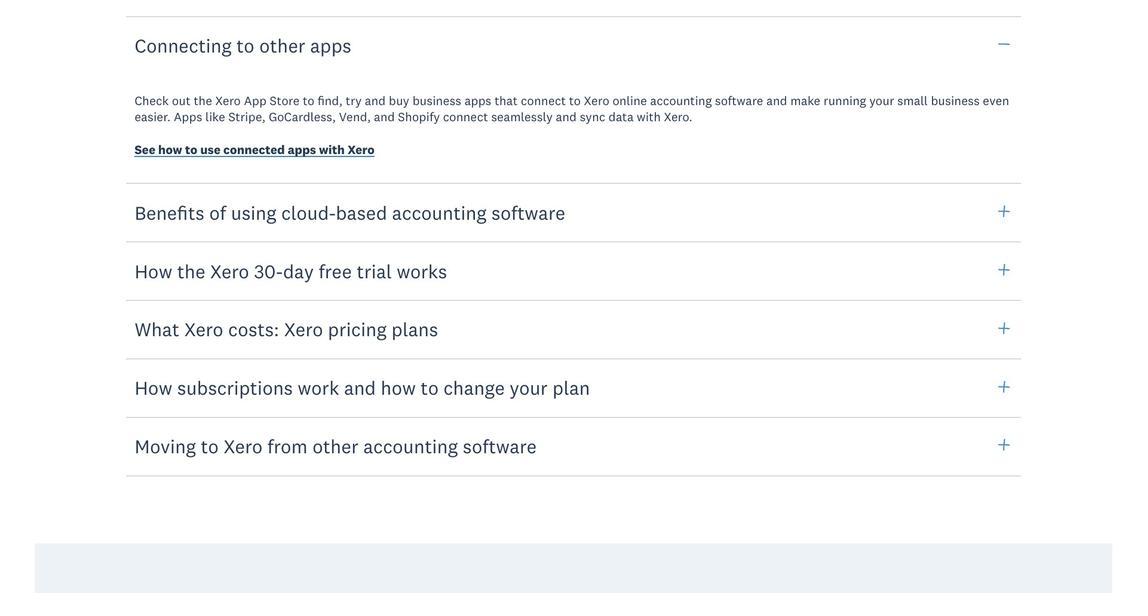 Task type: vqa. For each thing, say whether or not it's contained in the screenshot.
4
no



Task type: describe. For each thing, give the bounding box(es) containing it.
vend,
[[339, 109, 371, 125]]

even
[[984, 92, 1010, 109]]

pricing
[[328, 318, 387, 342]]

apps inside check out the xero app store to find, try and buy business apps that connect to xero online accounting software and make running your small business even easier. apps like stripe, gocardless, vend, and shopify connect seamlessly and sync data with xero.
[[465, 92, 492, 109]]

moving to xero from other accounting software button
[[126, 417, 1022, 477]]

1 vertical spatial with
[[319, 142, 345, 158]]

your inside check out the xero app store to find, try and buy business apps that connect to xero online accounting software and make running your small business even easier. apps like stripe, gocardless, vend, and shopify connect seamlessly and sync data with xero.
[[870, 92, 895, 109]]

using
[[231, 201, 277, 225]]

xero up sync
[[584, 92, 610, 109]]

out
[[172, 92, 191, 109]]

of
[[209, 201, 226, 225]]

how inside dropdown button
[[381, 376, 416, 400]]

how the xero 30-day free trial works button
[[126, 241, 1022, 301]]

1 horizontal spatial connect
[[521, 92, 566, 109]]

connecting to other apps button
[[126, 16, 1022, 76]]

to up sync
[[569, 92, 581, 109]]

what
[[135, 318, 180, 342]]

see how to use connected apps with xero
[[135, 142, 375, 158]]

make
[[791, 92, 821, 109]]

buy
[[389, 92, 410, 109]]

small
[[898, 92, 928, 109]]

see how to use connected apps with xero link
[[135, 142, 375, 161]]

gocardless,
[[269, 109, 336, 125]]

your inside how subscriptions work and how to change your plan dropdown button
[[510, 376, 548, 400]]

moving to xero from other accounting software
[[135, 435, 537, 459]]

stripe,
[[229, 109, 266, 125]]

other inside connecting to other apps dropdown button
[[259, 33, 305, 57]]

how for how subscriptions work and how to change your plan
[[135, 376, 172, 400]]

xero down 'vend,'
[[348, 142, 375, 158]]

xero left '30-'
[[210, 259, 249, 283]]

find,
[[318, 92, 343, 109]]

connecting
[[135, 33, 232, 57]]

shopify
[[398, 109, 440, 125]]

accounting inside check out the xero app store to find, try and buy business apps that connect to xero online accounting software and make running your small business even easier. apps like stripe, gocardless, vend, and shopify connect seamlessly and sync data with xero.
[[651, 92, 712, 109]]

that
[[495, 92, 518, 109]]

accounting for benefits of using cloud-based accounting software
[[392, 201, 487, 225]]

works
[[397, 259, 447, 283]]

online
[[613, 92, 647, 109]]

change
[[444, 376, 505, 400]]

1 business from the left
[[413, 92, 462, 109]]

benefits of using cloud-based accounting software button
[[126, 183, 1022, 243]]

xero left from
[[224, 435, 263, 459]]

other inside moving to xero from other accounting software dropdown button
[[313, 435, 359, 459]]

0 horizontal spatial connect
[[443, 109, 488, 125]]

data
[[609, 109, 634, 125]]

app
[[244, 92, 267, 109]]

benefits of using cloud-based accounting software
[[135, 201, 566, 225]]

free
[[319, 259, 352, 283]]

xero right what at the left of the page
[[184, 318, 223, 342]]

use
[[200, 142, 221, 158]]

the inside check out the xero app store to find, try and buy business apps that connect to xero online accounting software and make running your small business even easier. apps like stripe, gocardless, vend, and shopify connect seamlessly and sync data with xero.
[[194, 92, 212, 109]]

what xero costs: xero pricing plans
[[135, 318, 438, 342]]

xero up like
[[215, 92, 241, 109]]

seamlessly
[[492, 109, 553, 125]]

and left make at the top of the page
[[767, 92, 788, 109]]

moving
[[135, 435, 196, 459]]

to inside moving to xero from other accounting software dropdown button
[[201, 435, 219, 459]]

software for moving to xero from other accounting software
[[463, 435, 537, 459]]

benefits
[[135, 201, 205, 225]]

to inside connecting to other apps dropdown button
[[237, 33, 255, 57]]

plan
[[553, 376, 590, 400]]

xero.
[[664, 109, 693, 125]]

and down the buy
[[374, 109, 395, 125]]

to up gocardless,
[[303, 92, 315, 109]]

with inside check out the xero app store to find, try and buy business apps that connect to xero online accounting software and make running your small business even easier. apps like stripe, gocardless, vend, and shopify connect seamlessly and sync data with xero.
[[637, 109, 661, 125]]

how the xero 30-day free trial works
[[135, 259, 447, 283]]

how for how the xero 30-day free trial works
[[135, 259, 172, 283]]

accounting for moving to xero from other accounting software
[[364, 435, 458, 459]]

how subscriptions work and how to change your plan button
[[126, 358, 1022, 418]]



Task type: locate. For each thing, give the bounding box(es) containing it.
other
[[259, 33, 305, 57], [313, 435, 359, 459]]

0 vertical spatial the
[[194, 92, 212, 109]]

what xero costs: xero pricing plans button
[[126, 300, 1022, 360]]

0 horizontal spatial other
[[259, 33, 305, 57]]

with down 'vend,'
[[319, 142, 345, 158]]

to right "moving" at the bottom
[[201, 435, 219, 459]]

to up app
[[237, 33, 255, 57]]

2 vertical spatial accounting
[[364, 435, 458, 459]]

to
[[237, 33, 255, 57], [303, 92, 315, 109], [569, 92, 581, 109], [185, 142, 198, 158], [421, 376, 439, 400], [201, 435, 219, 459]]

connecting to other apps
[[135, 33, 352, 57]]

and inside how subscriptions work and how to change your plan dropdown button
[[344, 376, 376, 400]]

other up store on the left top of the page
[[259, 33, 305, 57]]

trial
[[357, 259, 392, 283]]

to left use
[[185, 142, 198, 158]]

check out the xero app store to find, try and buy business apps that connect to xero online accounting software and make running your small business even easier. apps like stripe, gocardless, vend, and shopify connect seamlessly and sync data with xero.
[[135, 92, 1010, 125]]

0 vertical spatial how
[[135, 259, 172, 283]]

store
[[270, 92, 300, 109]]

and right try
[[365, 92, 386, 109]]

1 vertical spatial how
[[135, 376, 172, 400]]

apps up find,
[[310, 33, 352, 57]]

0 horizontal spatial with
[[319, 142, 345, 158]]

1 vertical spatial apps
[[465, 92, 492, 109]]

1 vertical spatial your
[[510, 376, 548, 400]]

1 horizontal spatial other
[[313, 435, 359, 459]]

to left change
[[421, 376, 439, 400]]

30-
[[254, 259, 283, 283]]

your
[[870, 92, 895, 109], [510, 376, 548, 400]]

costs:
[[228, 318, 279, 342]]

sync
[[580, 109, 606, 125]]

1 vertical spatial accounting
[[392, 201, 487, 225]]

how inside connecting to other apps element
[[158, 142, 182, 158]]

connected
[[223, 142, 285, 158]]

how subscriptions work and how to change your plan
[[135, 376, 590, 400]]

1 horizontal spatial how
[[381, 376, 416, 400]]

apps down gocardless,
[[288, 142, 316, 158]]

try
[[346, 92, 362, 109]]

work
[[298, 376, 339, 400]]

connect
[[521, 92, 566, 109], [443, 109, 488, 125]]

check
[[135, 92, 169, 109]]

0 vertical spatial apps
[[310, 33, 352, 57]]

how up what at the left of the page
[[135, 259, 172, 283]]

business left even
[[932, 92, 980, 109]]

2 business from the left
[[932, 92, 980, 109]]

how down what at the left of the page
[[135, 376, 172, 400]]

based
[[336, 201, 387, 225]]

software inside check out the xero app store to find, try and buy business apps that connect to xero online accounting software and make running your small business even easier. apps like stripe, gocardless, vend, and shopify connect seamlessly and sync data with xero.
[[716, 92, 764, 109]]

0 horizontal spatial how
[[158, 142, 182, 158]]

0 vertical spatial how
[[158, 142, 182, 158]]

0 horizontal spatial business
[[413, 92, 462, 109]]

1 vertical spatial software
[[492, 201, 566, 225]]

and left sync
[[556, 109, 577, 125]]

the
[[194, 92, 212, 109], [177, 259, 206, 283]]

your left small
[[870, 92, 895, 109]]

running
[[824, 92, 867, 109]]

subscriptions
[[177, 376, 293, 400]]

how
[[135, 259, 172, 283], [135, 376, 172, 400]]

easier.
[[135, 109, 171, 125]]

other right from
[[313, 435, 359, 459]]

0 vertical spatial with
[[637, 109, 661, 125]]

connecting to other apps element
[[115, 76, 1034, 184]]

1 horizontal spatial business
[[932, 92, 980, 109]]

1 vertical spatial the
[[177, 259, 206, 283]]

to inside how subscriptions work and how to change your plan dropdown button
[[421, 376, 439, 400]]

1 horizontal spatial with
[[637, 109, 661, 125]]

your left plan
[[510, 376, 548, 400]]

2 vertical spatial apps
[[288, 142, 316, 158]]

the inside dropdown button
[[177, 259, 206, 283]]

software for benefits of using cloud-based accounting software
[[492, 201, 566, 225]]

with
[[637, 109, 661, 125], [319, 142, 345, 158]]

business up the shopify
[[413, 92, 462, 109]]

1 how from the top
[[135, 259, 172, 283]]

0 vertical spatial accounting
[[651, 92, 712, 109]]

and
[[365, 92, 386, 109], [767, 92, 788, 109], [374, 109, 395, 125], [556, 109, 577, 125], [344, 376, 376, 400]]

cloud-
[[281, 201, 336, 225]]

0 vertical spatial software
[[716, 92, 764, 109]]

connect up seamlessly
[[521, 92, 566, 109]]

xero
[[215, 92, 241, 109], [584, 92, 610, 109], [348, 142, 375, 158], [210, 259, 249, 283], [184, 318, 223, 342], [284, 318, 323, 342], [224, 435, 263, 459]]

xero right the costs:
[[284, 318, 323, 342]]

like
[[206, 109, 225, 125]]

to inside see how to use connected apps with xero link
[[185, 142, 198, 158]]

1 vertical spatial other
[[313, 435, 359, 459]]

from
[[268, 435, 308, 459]]

apps inside dropdown button
[[310, 33, 352, 57]]

with down online
[[637, 109, 661, 125]]

see
[[135, 142, 156, 158]]

2 how from the top
[[135, 376, 172, 400]]

day
[[283, 259, 314, 283]]

and right "work"
[[344, 376, 376, 400]]

apps
[[310, 33, 352, 57], [465, 92, 492, 109], [288, 142, 316, 158]]

accounting
[[651, 92, 712, 109], [392, 201, 487, 225], [364, 435, 458, 459]]

plans
[[392, 318, 438, 342]]

how
[[158, 142, 182, 158], [381, 376, 416, 400]]

1 vertical spatial how
[[381, 376, 416, 400]]

apps left 'that'
[[465, 92, 492, 109]]

connect right the shopify
[[443, 109, 488, 125]]

business
[[413, 92, 462, 109], [932, 92, 980, 109]]

apps
[[174, 109, 202, 125]]

0 vertical spatial your
[[870, 92, 895, 109]]

2 vertical spatial software
[[463, 435, 537, 459]]

software
[[716, 92, 764, 109], [492, 201, 566, 225], [463, 435, 537, 459]]

0 horizontal spatial your
[[510, 376, 548, 400]]

0 vertical spatial other
[[259, 33, 305, 57]]

1 horizontal spatial your
[[870, 92, 895, 109]]



